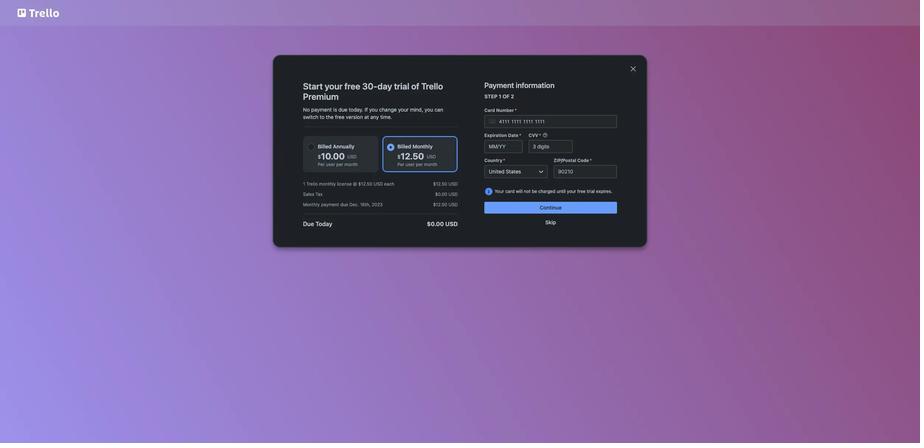 Task type: vqa. For each thing, say whether or not it's contained in the screenshot.
search icon
no



Task type: describe. For each thing, give the bounding box(es) containing it.
skip
[[546, 220, 556, 226]]

1 trello monthly license @ $12.50 usd each
[[303, 182, 395, 187]]

today
[[316, 221, 333, 228]]

code
[[578, 158, 589, 163]]

1 vertical spatial due
[[341, 202, 348, 208]]

expiration
[[485, 133, 507, 138]]

per for 10.00
[[318, 162, 325, 167]]

until
[[557, 189, 566, 194]]

charged
[[539, 189, 556, 194]]

2 vertical spatial free
[[578, 189, 586, 194]]

2 vertical spatial your
[[567, 189, 577, 194]]

no payment is due today. if you change your mind, you can switch to the free version at any time.
[[303, 107, 444, 120]]

billed for 10.00
[[318, 144, 332, 150]]

monthly
[[319, 182, 336, 187]]

90210 text field
[[554, 165, 618, 179]]

zip/postal
[[554, 158, 577, 163]]

step
[[485, 93, 498, 100]]

payment for no
[[311, 107, 332, 113]]

user for 12.50
[[406, 162, 415, 167]]

1 you from the left
[[369, 107, 378, 113]]

2 you from the left
[[425, 107, 434, 113]]

$12.50 usd for 1 trello monthly license @ $12.50 usd each
[[433, 182, 458, 187]]

* for expiration date *
[[520, 133, 522, 138]]

mind,
[[410, 107, 424, 113]]

the
[[326, 114, 334, 120]]

version
[[346, 114, 363, 120]]

time.
[[381, 114, 392, 120]]

2023
[[372, 202, 383, 208]]

change
[[379, 107, 397, 113]]

* for zip/postal code *
[[590, 158, 592, 163]]

united states
[[489, 169, 521, 175]]

date
[[508, 133, 519, 138]]

free inside the start your free 30-day trial of trello premium
[[345, 81, 361, 91]]

$12.50 for $12.50
[[433, 182, 448, 187]]

12.50
[[401, 151, 424, 162]]

$ 10.00 usd per user per month
[[318, 151, 358, 167]]

per for 10.00
[[337, 162, 343, 167]]

annually
[[333, 144, 355, 150]]

of inside the payment information step 1 of 2
[[503, 93, 510, 100]]

free inside no payment is due today. if you change your mind, you can switch to the free version at any time.
[[335, 114, 345, 120]]

day
[[378, 81, 392, 91]]

your inside no payment is due today. if you change your mind, you can switch to the free version at any time.
[[398, 107, 409, 113]]

sales
[[303, 192, 314, 197]]

will
[[516, 189, 523, 194]]

* for card number *
[[515, 108, 517, 113]]

2
[[511, 93, 514, 100]]

if
[[365, 107, 368, 113]]

states
[[506, 169, 521, 175]]

payment
[[485, 81, 514, 90]]

can
[[435, 107, 444, 113]]

payment for monthly
[[321, 202, 339, 208]]

16th,
[[360, 202, 371, 208]]

skip button
[[485, 217, 618, 229]]

trial inside the start your free 30-day trial of trello premium
[[394, 81, 410, 91]]

continue
[[540, 205, 562, 211]]

start your free 30-day trial of trello premium
[[303, 81, 444, 102]]

trello image
[[16, 4, 61, 21]]



Task type: locate. For each thing, give the bounding box(es) containing it.
per inside $ 12.50 usd per user per month
[[398, 162, 405, 167]]

1 vertical spatial trello
[[307, 182, 318, 187]]

1 up sales
[[303, 182, 305, 187]]

be
[[532, 189, 538, 194]]

no
[[303, 107, 310, 113]]

cvv
[[529, 133, 539, 138]]

sales tax
[[303, 192, 323, 197]]

$
[[318, 154, 321, 160], [398, 154, 401, 160]]

$ down billed annually
[[318, 154, 321, 160]]

month inside $ 12.50 usd per user per month
[[424, 162, 438, 167]]

information
[[516, 81, 555, 90]]

trial right 'day'
[[394, 81, 410, 91]]

month down annually in the left top of the page
[[345, 162, 358, 167]]

0 horizontal spatial trello
[[307, 182, 318, 187]]

0 vertical spatial of
[[412, 81, 420, 91]]

1 horizontal spatial trello
[[422, 81, 444, 91]]

billed
[[318, 144, 332, 150], [398, 144, 411, 150]]

free down is
[[335, 114, 345, 120]]

at
[[365, 114, 369, 120]]

per down 10.00 at the left top of page
[[337, 162, 343, 167]]

trello up "can"
[[422, 81, 444, 91]]

due
[[339, 107, 348, 113], [341, 202, 348, 208]]

billed up 10.00 at the left top of page
[[318, 144, 332, 150]]

user down 12.50 on the top of page
[[406, 162, 415, 167]]

0 vertical spatial $0.00
[[436, 192, 448, 197]]

tax
[[316, 192, 323, 197]]

$ for 12.50
[[398, 154, 401, 160]]

0 vertical spatial trial
[[394, 81, 410, 91]]

* right the number
[[515, 108, 517, 113]]

due inside no payment is due today. if you change your mind, you can switch to the free version at any time.
[[339, 107, 348, 113]]

card number *
[[485, 108, 517, 113]]

2 per from the left
[[398, 162, 405, 167]]

per inside $ 10.00 usd per user per month
[[337, 162, 343, 167]]

1 horizontal spatial per
[[416, 162, 423, 167]]

premium
[[303, 91, 339, 102]]

per for 12.50
[[398, 162, 405, 167]]

to
[[320, 114, 325, 120]]

2 $ from the left
[[398, 154, 401, 160]]

$ down billed monthly
[[398, 154, 401, 160]]

$0.00 usd
[[436, 192, 458, 197], [427, 221, 458, 228]]

$0.00
[[436, 192, 448, 197], [427, 221, 444, 228]]

expiration date *
[[485, 133, 522, 138]]

usd
[[348, 154, 357, 160], [427, 154, 436, 160], [374, 182, 383, 187], [449, 182, 458, 187], [449, 192, 458, 197], [449, 202, 458, 208], [446, 221, 458, 228]]

user inside $ 10.00 usd per user per month
[[326, 162, 335, 167]]

user
[[326, 162, 335, 167], [406, 162, 415, 167]]

free down 90210 text box
[[578, 189, 586, 194]]

$0.00 usd for sales tax
[[436, 192, 458, 197]]

0 vertical spatial due
[[339, 107, 348, 113]]

0 horizontal spatial $
[[318, 154, 321, 160]]

country *
[[485, 158, 506, 163]]

of
[[412, 81, 420, 91], [503, 93, 510, 100]]

each
[[384, 182, 395, 187]]

0 horizontal spatial per
[[318, 162, 325, 167]]

billed up 12.50 on the top of page
[[398, 144, 411, 150]]

usd inside $ 10.00 usd per user per month
[[348, 154, 357, 160]]

0 horizontal spatial billed
[[318, 144, 332, 150]]

month for 12.50
[[424, 162, 438, 167]]

$ inside $ 12.50 usd per user per month
[[398, 154, 401, 160]]

billed for 12.50
[[398, 144, 411, 150]]

user down 10.00 at the left top of page
[[326, 162, 335, 167]]

expires.
[[597, 189, 613, 194]]

0 horizontal spatial 1
[[303, 182, 305, 187]]

$12.50 usd
[[433, 182, 458, 187], [433, 202, 458, 208]]

per down 10.00 at the left top of page
[[318, 162, 325, 167]]

payment inside no payment is due today. if you change your mind, you can switch to the free version at any time.
[[311, 107, 332, 113]]

1 month from the left
[[345, 162, 358, 167]]

due right is
[[339, 107, 348, 113]]

1 inside the payment information step 1 of 2
[[499, 93, 502, 100]]

1 vertical spatial monthly
[[303, 202, 320, 208]]

dec.
[[350, 202, 359, 208]]

continue button
[[485, 202, 618, 214]]

billed monthly
[[398, 144, 433, 150]]

0 horizontal spatial trial
[[394, 81, 410, 91]]

today.
[[349, 107, 364, 113]]

month inside $ 10.00 usd per user per month
[[345, 162, 358, 167]]

1 vertical spatial trial
[[587, 189, 595, 194]]

billed annually
[[318, 144, 355, 150]]

any
[[371, 114, 379, 120]]

1 $ from the left
[[318, 154, 321, 160]]

1
[[499, 93, 502, 100], [303, 182, 305, 187]]

monthly down the sales tax
[[303, 202, 320, 208]]

30-
[[363, 81, 378, 91]]

1 vertical spatial $0.00
[[427, 221, 444, 228]]

free
[[345, 81, 361, 91], [335, 114, 345, 120], [578, 189, 586, 194]]

1 vertical spatial your
[[398, 107, 409, 113]]

1 vertical spatial free
[[335, 114, 345, 120]]

@
[[353, 182, 357, 187]]

card
[[485, 108, 495, 113]]

0 vertical spatial 1
[[499, 93, 502, 100]]

1 vertical spatial $12.50 usd
[[433, 202, 458, 208]]

per inside $ 12.50 usd per user per month
[[416, 162, 423, 167]]

per down 12.50 on the top of page
[[416, 162, 423, 167]]

0 horizontal spatial per
[[337, 162, 343, 167]]

*
[[515, 108, 517, 113], [520, 133, 522, 138], [539, 133, 542, 138], [504, 158, 506, 163], [590, 158, 592, 163]]

per
[[337, 162, 343, 167], [416, 162, 423, 167]]

user inside $ 12.50 usd per user per month
[[406, 162, 415, 167]]

your
[[325, 81, 343, 91], [398, 107, 409, 113], [567, 189, 577, 194]]

is
[[333, 107, 337, 113]]

usd inside $ 12.50 usd per user per month
[[427, 154, 436, 160]]

your
[[495, 189, 504, 194]]

0 vertical spatial monthly
[[413, 144, 433, 150]]

payment
[[311, 107, 332, 113], [321, 202, 339, 208]]

2 month from the left
[[424, 162, 438, 167]]

1 user from the left
[[326, 162, 335, 167]]

1 horizontal spatial user
[[406, 162, 415, 167]]

zip/postal code *
[[554, 158, 592, 163]]

your left mind,
[[398, 107, 409, 113]]

your right until
[[567, 189, 577, 194]]

country
[[485, 158, 503, 163]]

0 vertical spatial $12.50 usd
[[433, 182, 458, 187]]

due today
[[303, 221, 333, 228]]

0 horizontal spatial monthly
[[303, 202, 320, 208]]

* left open cvv tooltip image
[[539, 133, 542, 138]]

monthly
[[413, 144, 433, 150], [303, 202, 320, 208]]

$0.00 for tax
[[436, 192, 448, 197]]

free left '30-'
[[345, 81, 361, 91]]

0 horizontal spatial of
[[412, 81, 420, 91]]

trial left expires.
[[587, 189, 595, 194]]

2 per from the left
[[416, 162, 423, 167]]

cvv *
[[529, 133, 542, 138]]

1 vertical spatial 1
[[303, 182, 305, 187]]

open cvv tooltip image
[[543, 133, 548, 138]]

payment up to
[[311, 107, 332, 113]]

0 vertical spatial $0.00 usd
[[436, 192, 458, 197]]

number
[[497, 108, 514, 113]]

$ inside $ 10.00 usd per user per month
[[318, 154, 321, 160]]

2 $12.50 usd from the top
[[433, 202, 458, 208]]

0 vertical spatial free
[[345, 81, 361, 91]]

united
[[489, 169, 505, 175]]

per down 12.50 on the top of page
[[398, 162, 405, 167]]

* right code
[[590, 158, 592, 163]]

1 $12.50 usd from the top
[[433, 182, 458, 187]]

you right the if
[[369, 107, 378, 113]]

$12.50 usd for monthly payment due dec. 16th, 2023
[[433, 202, 458, 208]]

user for 10.00
[[326, 162, 335, 167]]

1 vertical spatial payment
[[321, 202, 339, 208]]

switch
[[303, 114, 319, 120]]

1 vertical spatial of
[[503, 93, 510, 100]]

1 billed from the left
[[318, 144, 332, 150]]

trello inside the start your free 30-day trial of trello premium
[[422, 81, 444, 91]]

close image
[[629, 65, 638, 73]]

per inside $ 10.00 usd per user per month
[[318, 162, 325, 167]]

0 vertical spatial trello
[[422, 81, 444, 91]]

trello up the sales tax
[[307, 182, 318, 187]]

10.00
[[321, 151, 345, 162]]

1 horizontal spatial $
[[398, 154, 401, 160]]

month for 10.00
[[345, 162, 358, 167]]

card
[[506, 189, 515, 194]]

1 right step
[[499, 93, 502, 100]]

0 vertical spatial payment
[[311, 107, 332, 113]]

* right country
[[504, 158, 506, 163]]

payment information step 1 of 2
[[485, 81, 555, 100]]

1 horizontal spatial you
[[425, 107, 434, 113]]

2 user from the left
[[406, 162, 415, 167]]

1 horizontal spatial monthly
[[413, 144, 433, 150]]

you left "can"
[[425, 107, 434, 113]]

0 horizontal spatial your
[[325, 81, 343, 91]]

1 horizontal spatial 1
[[499, 93, 502, 100]]

per for 12.50
[[416, 162, 423, 167]]

month
[[345, 162, 358, 167], [424, 162, 438, 167]]

of left 2
[[503, 93, 510, 100]]

0 vertical spatial your
[[325, 81, 343, 91]]

license
[[337, 182, 352, 187]]

$12.50
[[359, 182, 373, 187], [433, 182, 448, 187], [433, 202, 448, 208]]

1 horizontal spatial of
[[503, 93, 510, 100]]

trello
[[422, 81, 444, 91], [307, 182, 318, 187]]

$ for 10.00
[[318, 154, 321, 160]]

per
[[318, 162, 325, 167], [398, 162, 405, 167]]

$0.00 for today
[[427, 221, 444, 228]]

your right start
[[325, 81, 343, 91]]

1 per from the left
[[337, 162, 343, 167]]

0 horizontal spatial user
[[326, 162, 335, 167]]

of up mind,
[[412, 81, 420, 91]]

trial
[[394, 81, 410, 91], [587, 189, 595, 194]]

$ 12.50 usd per user per month
[[398, 151, 438, 167]]

monthly payment due dec. 16th, 2023
[[303, 202, 383, 208]]

monthly up $ 12.50 usd per user per month
[[413, 144, 433, 150]]

1 vertical spatial $0.00 usd
[[427, 221, 458, 228]]

1 per from the left
[[318, 162, 325, 167]]

1 horizontal spatial trial
[[587, 189, 595, 194]]

1 horizontal spatial your
[[398, 107, 409, 113]]

your inside the start your free 30-day trial of trello premium
[[325, 81, 343, 91]]

due
[[303, 221, 314, 228]]

1 horizontal spatial month
[[424, 162, 438, 167]]

your card will not be charged until your free trial expires.
[[495, 189, 613, 194]]

0 horizontal spatial you
[[369, 107, 378, 113]]

* right date
[[520, 133, 522, 138]]

start
[[303, 81, 323, 91]]

1 horizontal spatial per
[[398, 162, 405, 167]]

of inside the start your free 30-day trial of trello premium
[[412, 81, 420, 91]]

0 horizontal spatial month
[[345, 162, 358, 167]]

not
[[524, 189, 531, 194]]

you
[[369, 107, 378, 113], [425, 107, 434, 113]]

$0.00 usd for due today
[[427, 221, 458, 228]]

$12.50 for 2023
[[433, 202, 448, 208]]

month down billed monthly
[[424, 162, 438, 167]]

2 billed from the left
[[398, 144, 411, 150]]

1 horizontal spatial billed
[[398, 144, 411, 150]]

payment down tax
[[321, 202, 339, 208]]

2 horizontal spatial your
[[567, 189, 577, 194]]

due left dec.
[[341, 202, 348, 208]]



